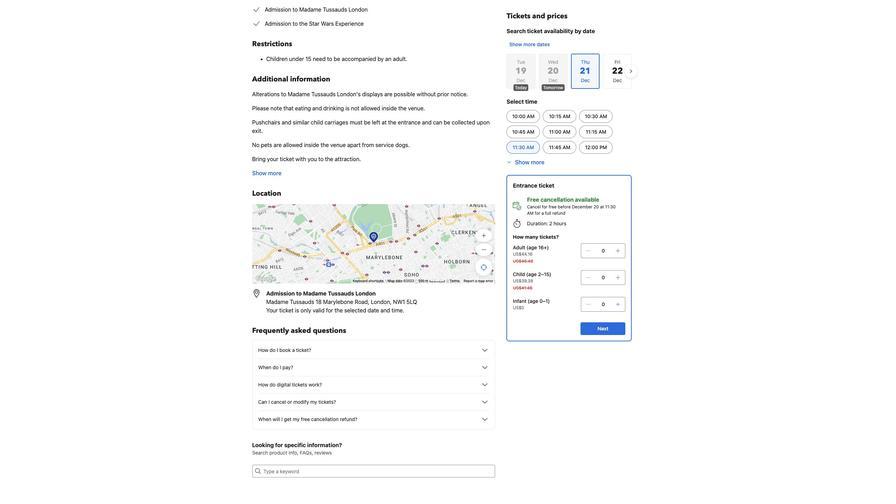 Task type: vqa. For each thing, say whether or not it's contained in the screenshot.
the right great
no



Task type: locate. For each thing, give the bounding box(es) containing it.
are right pets
[[274, 142, 282, 148]]

venue
[[330, 142, 346, 148]]

is left not
[[346, 105, 350, 112]]

dec down 22
[[613, 77, 622, 83]]

1 vertical spatial allowed
[[283, 142, 303, 148]]

inside down possible
[[382, 105, 397, 112]]

us$0
[[513, 305, 524, 311]]

0 horizontal spatial are
[[274, 142, 282, 148]]

1 horizontal spatial at
[[600, 204, 604, 210]]

to inside admission to madame tussauds london madame tussauds 18 marylebone road, london, nw1 5lq your ticket is only valid for the selected date and time.
[[296, 291, 302, 297]]

0 vertical spatial are
[[384, 91, 393, 97]]

and left prices
[[532, 11, 545, 21]]

0 vertical spatial show
[[510, 41, 522, 47]]

and inside admission to madame tussauds london madame tussauds 18 marylebone road, london, nw1 5lq your ticket is only valid for the selected date and time.
[[381, 307, 390, 314]]

2 when from the top
[[258, 417, 271, 423]]

to up only at the left
[[296, 291, 302, 297]]

0 vertical spatial tickets?
[[540, 234, 559, 240]]

notice.
[[451, 91, 468, 97]]

more down your
[[268, 170, 282, 176]]

madame up star
[[299, 6, 321, 13]]

i for pay?
[[280, 365, 281, 371]]

1 horizontal spatial inside
[[382, 105, 397, 112]]

dec inside wed 20 dec tomorrow
[[549, 77, 558, 83]]

do left the book
[[270, 347, 276, 353]]

to for admission to the star wars experience
[[293, 20, 298, 27]]

tickets?
[[540, 234, 559, 240], [318, 399, 336, 405]]

book
[[280, 347, 291, 353]]

the left "venue."
[[398, 105, 407, 112]]

0 horizontal spatial at
[[382, 119, 387, 126]]

date inside admission to madame tussauds london madame tussauds 18 marylebone road, london, nw1 5lq your ticket is only valid for the selected date and time.
[[368, 307, 379, 314]]

us$39.38
[[513, 279, 533, 284]]

show up tue
[[510, 41, 522, 47]]

i left the book
[[277, 347, 278, 353]]

region
[[501, 51, 638, 92]]

dec for 19
[[517, 77, 526, 83]]

service
[[376, 142, 394, 148]]

search
[[507, 28, 526, 34], [252, 450, 268, 456]]

show more button down your
[[252, 169, 282, 178]]

am for 11:45 am
[[563, 144, 571, 150]]

when for when will i get my free cancellation refund?
[[258, 417, 271, 423]]

cancel
[[271, 399, 286, 405]]

by
[[575, 28, 582, 34], [378, 56, 384, 62]]

when left the pay?
[[258, 365, 271, 371]]

be right need
[[334, 56, 340, 62]]

left
[[372, 119, 380, 126]]

by left an
[[378, 56, 384, 62]]

am right the 10:00
[[527, 113, 535, 119]]

0 horizontal spatial be
[[334, 56, 340, 62]]

adult (age 16+) us$44.16
[[513, 245, 549, 257]]

when will i get my free cancellation refund? button
[[258, 415, 489, 424]]

madame up 18
[[303, 291, 327, 297]]

how do digital tickets work? button
[[258, 381, 489, 389]]

1 horizontal spatial show more
[[515, 159, 545, 166]]

the down marylebone
[[335, 307, 343, 314]]

0 vertical spatial show more
[[515, 159, 545, 166]]

show down 11:30 am
[[515, 159, 530, 166]]

the
[[299, 20, 308, 27], [398, 105, 407, 112], [388, 119, 397, 126], [321, 142, 329, 148], [325, 156, 333, 162], [335, 307, 343, 314]]

tussauds up the wars
[[323, 6, 347, 13]]

do for book
[[270, 347, 276, 353]]

1 vertical spatial tickets?
[[318, 399, 336, 405]]

child
[[311, 119, 323, 126]]

frequently
[[252, 326, 289, 336]]

0 vertical spatial admission
[[265, 6, 291, 13]]

the left star
[[299, 20, 308, 27]]

1 vertical spatial is
[[295, 307, 299, 314]]

0 horizontal spatial is
[[295, 307, 299, 314]]

18
[[316, 299, 322, 305]]

show more down 11:30 am
[[515, 159, 545, 166]]

london for admission to madame tussauds london madame tussauds 18 marylebone road, london, nw1 5lq your ticket is only valid for the selected date and time.
[[356, 291, 376, 297]]

0 vertical spatial 0
[[602, 248, 605, 254]]

entrance
[[513, 182, 538, 189]]

0 vertical spatial search
[[507, 28, 526, 34]]

dec
[[517, 77, 526, 83], [549, 77, 558, 83], [613, 77, 622, 83]]

0 horizontal spatial show more
[[252, 170, 282, 176]]

0 horizontal spatial search
[[252, 450, 268, 456]]

0 horizontal spatial dec
[[517, 77, 526, 83]]

to up admission to the star wars experience
[[293, 6, 298, 13]]

for down cancel
[[535, 211, 540, 216]]

adult
[[513, 245, 525, 251]]

child
[[513, 271, 525, 277]]

free for cancellation
[[549, 204, 557, 210]]

terms link
[[450, 279, 460, 283]]

madame for admission to madame tussauds london
[[299, 6, 321, 13]]

2 horizontal spatial dec
[[613, 77, 622, 83]]

2 vertical spatial how
[[258, 382, 268, 388]]

1 horizontal spatial dec
[[549, 77, 558, 83]]

tussauds up marylebone
[[328, 291, 354, 297]]

star
[[309, 20, 320, 27]]

alterations
[[252, 91, 280, 97]]

2 vertical spatial (age
[[528, 298, 538, 304]]

1 dec from the left
[[517, 77, 526, 83]]

am down cancel
[[527, 211, 534, 216]]

0 horizontal spatial a
[[292, 347, 295, 353]]

1 vertical spatial a
[[475, 279, 477, 283]]

m
[[425, 279, 428, 283]]

work?
[[309, 382, 322, 388]]

dec for 20
[[549, 77, 558, 83]]

how for how do i book a ticket?
[[258, 347, 268, 353]]

map data ©2023
[[388, 279, 414, 283]]

1 vertical spatial when
[[258, 417, 271, 423]]

(age for 0–1)
[[528, 298, 538, 304]]

1 horizontal spatial be
[[364, 119, 371, 126]]

children
[[266, 56, 288, 62]]

0 horizontal spatial 11:30
[[513, 144, 525, 150]]

dec up tomorrow
[[549, 77, 558, 83]]

road,
[[355, 299, 369, 305]]

20 inside "free cancellation available cancel for free before december 20 at 11:30 am for a full refund"
[[594, 204, 599, 210]]

do left digital
[[270, 382, 276, 388]]

free inside "free cancellation available cancel for free before december 20 at 11:30 am for a full refund"
[[549, 204, 557, 210]]

more down 11:30 am
[[531, 159, 545, 166]]

to for admission to madame tussauds london madame tussauds 18 marylebone road, london, nw1 5lq your ticket is only valid for the selected date and time.
[[296, 291, 302, 297]]

2–15)
[[538, 271, 551, 277]]

the right left
[[388, 119, 397, 126]]

my right "get" at the bottom
[[293, 417, 300, 423]]

many
[[525, 234, 538, 240]]

carriages
[[325, 119, 348, 126]]

(age inside infant (age 0–1) us$0
[[528, 298, 538, 304]]

when for when do i pay?
[[258, 365, 271, 371]]

report a map error
[[464, 279, 493, 283]]

2 horizontal spatial a
[[542, 211, 544, 216]]

0 vertical spatial 20
[[548, 65, 559, 77]]

(age inside adult (age 16+) us$44.16
[[527, 245, 537, 251]]

1 vertical spatial free
[[301, 417, 310, 423]]

possible
[[394, 91, 415, 97]]

tickets? up '16+)'
[[540, 234, 559, 240]]

report
[[464, 279, 474, 283]]

1 vertical spatial cancellation
[[311, 417, 339, 423]]

for up "product"
[[275, 442, 283, 449]]

for inside looking for specific information? search product info, faqs, reviews
[[275, 442, 283, 449]]

tussauds for admission to madame tussauds london madame tussauds 18 marylebone road, london, nw1 5lq your ticket is only valid for the selected date and time.
[[328, 291, 354, 297]]

am right 11:00 in the top right of the page
[[563, 129, 571, 135]]

1 horizontal spatial cancellation
[[541, 197, 574, 203]]

1 horizontal spatial is
[[346, 105, 350, 112]]

london up the experience
[[349, 6, 368, 13]]

date
[[583, 28, 595, 34], [368, 307, 379, 314]]

0 vertical spatial (age
[[527, 245, 537, 251]]

a left full in the top right of the page
[[542, 211, 544, 216]]

are right displays
[[384, 91, 393, 97]]

how up the adult
[[513, 234, 524, 240]]

looking
[[252, 442, 274, 449]]

dec up today
[[517, 77, 526, 83]]

1 vertical spatial show
[[515, 159, 530, 166]]

tussauds up drinking
[[311, 91, 336, 97]]

0 horizontal spatial show more button
[[252, 169, 282, 178]]

11:15 am
[[586, 129, 606, 135]]

region containing 19
[[501, 51, 638, 92]]

do left the pay?
[[273, 365, 279, 371]]

1 0 from the top
[[602, 248, 605, 254]]

1 vertical spatial show more
[[252, 170, 282, 176]]

my
[[310, 399, 317, 405], [293, 417, 300, 423]]

1 vertical spatial (age
[[526, 271, 537, 277]]

for inside admission to madame tussauds london madame tussauds 18 marylebone road, london, nw1 5lq your ticket is only valid for the selected date and time.
[[326, 307, 333, 314]]

do for pay?
[[273, 365, 279, 371]]

cancellation inside dropdown button
[[311, 417, 339, 423]]

0 vertical spatial allowed
[[361, 105, 380, 112]]

madame up the your
[[266, 299, 288, 305]]

2 vertical spatial more
[[268, 170, 282, 176]]

am
[[527, 113, 535, 119], [563, 113, 571, 119], [600, 113, 607, 119], [527, 129, 535, 135], [563, 129, 571, 135], [599, 129, 606, 135], [526, 144, 534, 150], [563, 144, 571, 150], [527, 211, 534, 216]]

3 0 from the top
[[602, 301, 605, 307]]

show more down your
[[252, 170, 282, 176]]

us$41.46
[[513, 286, 533, 291]]

when left will
[[258, 417, 271, 423]]

search down tickets
[[507, 28, 526, 34]]

1 horizontal spatial free
[[549, 204, 557, 210]]

1 vertical spatial by
[[378, 56, 384, 62]]

london up road,
[[356, 291, 376, 297]]

am right 10:30 on the right of page
[[600, 113, 607, 119]]

must
[[350, 119, 363, 126]]

for
[[542, 204, 548, 210], [535, 211, 540, 216], [326, 307, 333, 314], [275, 442, 283, 449]]

get
[[284, 417, 291, 423]]

today
[[515, 85, 527, 90]]

0 horizontal spatial 20
[[548, 65, 559, 77]]

tussauds
[[323, 6, 347, 13], [311, 91, 336, 97], [328, 291, 354, 297], [290, 299, 314, 305]]

2 vertical spatial show
[[252, 170, 267, 176]]

how many tickets?
[[513, 234, 559, 240]]

11:30 right december
[[605, 204, 616, 210]]

0–1)
[[540, 298, 550, 304]]

wed 20 dec tomorrow
[[543, 59, 563, 90]]

0 vertical spatial a
[[542, 211, 544, 216]]

0 horizontal spatial cancellation
[[311, 417, 339, 423]]

1 horizontal spatial 20
[[594, 204, 599, 210]]

1 horizontal spatial 11:30
[[605, 204, 616, 210]]

tue 19 dec today
[[515, 59, 527, 90]]

at inside pushchairs and similar child carriages must be left at the entrance and can be collected upon exit.
[[382, 119, 387, 126]]

inside up you
[[304, 142, 319, 148]]

i left the pay?
[[280, 365, 281, 371]]

2 vertical spatial a
[[292, 347, 295, 353]]

can
[[258, 399, 267, 405]]

to left star
[[293, 20, 298, 27]]

(age inside child (age 2–15) us$39.38
[[526, 271, 537, 277]]

1 vertical spatial are
[[274, 142, 282, 148]]

1 vertical spatial how
[[258, 347, 268, 353]]

2 vertical spatial admission
[[266, 291, 295, 297]]

infant (age 0–1) us$0
[[513, 298, 550, 311]]

by right the availability
[[575, 28, 582, 34]]

(age down many
[[527, 245, 537, 251]]

1 vertical spatial 20
[[594, 204, 599, 210]]

0 horizontal spatial date
[[368, 307, 379, 314]]

when do i pay?
[[258, 365, 293, 371]]

2 vertical spatial do
[[270, 382, 276, 388]]

ticket right the your
[[279, 307, 294, 314]]

1 horizontal spatial my
[[310, 399, 317, 405]]

0 vertical spatial cancellation
[[541, 197, 574, 203]]

a inside dropdown button
[[292, 347, 295, 353]]

2 dec from the left
[[549, 77, 558, 83]]

1 vertical spatial 11:30
[[605, 204, 616, 210]]

am right 11:45
[[563, 144, 571, 150]]

information?
[[307, 442, 342, 449]]

allowed up with in the left of the page
[[283, 142, 303, 148]]

date down london,
[[368, 307, 379, 314]]

show inside button
[[510, 41, 522, 47]]

2 vertical spatial 0
[[602, 301, 605, 307]]

fri 22 dec
[[612, 59, 623, 83]]

info,
[[289, 450, 299, 456]]

pushchairs and similar child carriages must be left at the entrance and can be collected upon exit.
[[252, 119, 490, 134]]

free right "get" at the bottom
[[301, 417, 310, 423]]

10:30 am
[[585, 113, 607, 119]]

drinking
[[323, 105, 344, 112]]

1 horizontal spatial search
[[507, 28, 526, 34]]

1 vertical spatial date
[[368, 307, 379, 314]]

0 horizontal spatial inside
[[304, 142, 319, 148]]

only
[[301, 307, 311, 314]]

0 vertical spatial when
[[258, 365, 271, 371]]

0 vertical spatial 11:30
[[513, 144, 525, 150]]

london inside admission to madame tussauds london madame tussauds 18 marylebone road, london, nw1 5lq your ticket is only valid for the selected date and time.
[[356, 291, 376, 297]]

to
[[293, 6, 298, 13], [293, 20, 298, 27], [327, 56, 332, 62], [281, 91, 286, 97], [318, 156, 324, 162], [296, 291, 302, 297]]

20 down available
[[594, 204, 599, 210]]

0 vertical spatial do
[[270, 347, 276, 353]]

please note that eating and drinking is not allowed inside the venue.
[[252, 105, 425, 112]]

admission for admission to the star wars experience
[[265, 20, 291, 27]]

0 horizontal spatial by
[[378, 56, 384, 62]]

more inside button
[[524, 41, 536, 47]]

1 vertical spatial admission
[[265, 20, 291, 27]]

search down the looking
[[252, 450, 268, 456]]

more left dates
[[524, 41, 536, 47]]

madame for admission to madame tussauds london madame tussauds 18 marylebone road, london, nw1 5lq your ticket is only valid for the selected date and time.
[[303, 291, 327, 297]]

am down the 10:45 am at the right of the page
[[526, 144, 534, 150]]

0 vertical spatial at
[[382, 119, 387, 126]]

admission for admission to madame tussauds london
[[265, 6, 291, 13]]

1 vertical spatial london
[[356, 291, 376, 297]]

1 vertical spatial show more button
[[252, 169, 282, 178]]

0 vertical spatial my
[[310, 399, 317, 405]]

am right 11:15
[[599, 129, 606, 135]]

0 horizontal spatial tickets?
[[318, 399, 336, 405]]

0
[[602, 248, 605, 254], [602, 275, 605, 281], [602, 301, 605, 307]]

(age left 0–1)
[[528, 298, 538, 304]]

or
[[287, 399, 292, 405]]

how up the can
[[258, 382, 268, 388]]

and down london,
[[381, 307, 390, 314]]

at right december
[[600, 204, 604, 210]]

am for 11:00 am
[[563, 129, 571, 135]]

11:15
[[586, 129, 597, 135]]

select
[[507, 98, 524, 105]]

entrance
[[398, 119, 421, 126]]

to up 'that'
[[281, 91, 286, 97]]

0 vertical spatial how
[[513, 234, 524, 240]]

1 vertical spatial do
[[273, 365, 279, 371]]

us$46.48
[[513, 259, 533, 264]]

my right modify
[[310, 399, 317, 405]]

how down frequently
[[258, 347, 268, 353]]

free inside dropdown button
[[301, 417, 310, 423]]

1 vertical spatial at
[[600, 204, 604, 210]]

wars
[[321, 20, 334, 27]]

available
[[575, 197, 599, 203]]

Type a keyword field
[[261, 465, 495, 478]]

am for 11:30 am
[[526, 144, 534, 150]]

show down bring
[[252, 170, 267, 176]]

0 for adult (age 16+)
[[602, 248, 605, 254]]

madame
[[299, 6, 321, 13], [288, 91, 310, 97], [303, 291, 327, 297], [266, 299, 288, 305]]

2 0 from the top
[[602, 275, 605, 281]]

fri
[[615, 59, 621, 65]]

show more button down 11:30 am
[[507, 158, 545, 167]]

11:00 am
[[549, 129, 571, 135]]

1 horizontal spatial date
[[583, 28, 595, 34]]

allowed down displays
[[361, 105, 380, 112]]

map region
[[252, 204, 495, 284]]

madame up eating
[[288, 91, 310, 97]]

1 horizontal spatial by
[[575, 28, 582, 34]]

1 vertical spatial inside
[[304, 142, 319, 148]]

asked
[[291, 326, 311, 336]]

tickets
[[292, 382, 307, 388]]

more for 'show more dates' button
[[524, 41, 536, 47]]

1 vertical spatial search
[[252, 450, 268, 456]]

at
[[382, 119, 387, 126], [600, 204, 604, 210]]

at right left
[[382, 119, 387, 126]]

20 down wed
[[548, 65, 559, 77]]

duration:
[[527, 221, 548, 227]]

(age up us$39.38
[[526, 271, 537, 277]]

cancellation up before
[[541, 197, 574, 203]]

tickets? down work?
[[318, 399, 336, 405]]

a right the book
[[292, 347, 295, 353]]

be right can
[[444, 119, 450, 126]]

how for how many tickets?
[[513, 234, 524, 240]]

0 vertical spatial free
[[549, 204, 557, 210]]

1 horizontal spatial a
[[475, 279, 477, 283]]

0 for child (age 2–15)
[[602, 275, 605, 281]]

1 vertical spatial 0
[[602, 275, 605, 281]]

and
[[532, 11, 545, 21], [312, 105, 322, 112], [282, 119, 291, 126], [422, 119, 432, 126], [381, 307, 390, 314]]

0 horizontal spatial my
[[293, 417, 300, 423]]

0 vertical spatial more
[[524, 41, 536, 47]]

1 horizontal spatial show more button
[[507, 158, 545, 167]]

free up full in the top right of the page
[[549, 204, 557, 210]]

tickets? inside dropdown button
[[318, 399, 336, 405]]

a
[[542, 211, 544, 216], [475, 279, 477, 283], [292, 347, 295, 353]]

inside
[[382, 105, 397, 112], [304, 142, 319, 148]]

pushchairs
[[252, 119, 280, 126]]

show more inside button
[[515, 159, 545, 166]]

(age for 16+)
[[527, 245, 537, 251]]

do for tickets
[[270, 382, 276, 388]]

be left left
[[364, 119, 371, 126]]

is left only at the left
[[295, 307, 299, 314]]

11:30 inside "free cancellation available cancel for free before december 20 at 11:30 am for a full refund"
[[605, 204, 616, 210]]

1 when from the top
[[258, 365, 271, 371]]

experience
[[335, 20, 364, 27]]

dec inside tue 19 dec today
[[517, 77, 526, 83]]

0 vertical spatial london
[[349, 6, 368, 13]]

apart
[[347, 142, 361, 148]]

under
[[289, 56, 304, 62]]

for right valid at the bottom
[[326, 307, 333, 314]]

am right 10:15
[[563, 113, 571, 119]]

i for book
[[277, 347, 278, 353]]

3 dec from the left
[[613, 77, 622, 83]]

0 vertical spatial date
[[583, 28, 595, 34]]

the inside pushchairs and similar child carriages must be left at the entrance and can be collected upon exit.
[[388, 119, 397, 126]]

tussauds for admission to madame tussauds london
[[323, 6, 347, 13]]

i right will
[[281, 417, 283, 423]]

wed
[[548, 59, 558, 65]]

am right 10:45
[[527, 129, 535, 135]]

0 horizontal spatial free
[[301, 417, 310, 423]]



Task type: describe. For each thing, give the bounding box(es) containing it.
0 vertical spatial inside
[[382, 105, 397, 112]]

free for will
[[301, 417, 310, 423]]

children under 15 need to be accompanied by an adult.
[[266, 56, 407, 62]]

ticket left with in the left of the page
[[280, 156, 294, 162]]

search inside looking for specific information? search product info, faqs, reviews
[[252, 450, 268, 456]]

16+)
[[538, 245, 549, 251]]

1 horizontal spatial are
[[384, 91, 393, 97]]

show for 'show more dates' button
[[510, 41, 522, 47]]

i right the can
[[269, 399, 270, 405]]

500
[[418, 279, 424, 283]]

without
[[417, 91, 436, 97]]

frequently asked questions
[[252, 326, 346, 336]]

show for left show more button
[[252, 170, 267, 176]]

1 vertical spatial my
[[293, 417, 300, 423]]

duration: 2 hours
[[527, 221, 567, 227]]

cancellation inside "free cancellation available cancel for free before december 20 at 11:30 am for a full refund"
[[541, 197, 574, 203]]

am for 10:15 am
[[563, 113, 571, 119]]

to right need
[[327, 56, 332, 62]]

your
[[267, 156, 278, 162]]

5lq
[[407, 299, 417, 305]]

500 m button
[[416, 279, 448, 284]]

©2023
[[403, 279, 414, 283]]

adult.
[[393, 56, 407, 62]]

time
[[525, 98, 537, 105]]

how for how do digital tickets work?
[[258, 382, 268, 388]]

10:30
[[585, 113, 598, 119]]

am inside "free cancellation available cancel for free before december 20 at 11:30 am for a full refund"
[[527, 211, 534, 216]]

22
[[612, 65, 623, 77]]

dec inside fri 22 dec
[[613, 77, 622, 83]]

prior
[[437, 91, 449, 97]]

tickets and prices
[[507, 11, 568, 21]]

show more dates button
[[507, 38, 553, 51]]

ticket up show more dates
[[527, 28, 543, 34]]

1 horizontal spatial allowed
[[361, 105, 380, 112]]

alterations to madame tussauds london's displays are possible without prior notice.
[[252, 91, 468, 97]]

from
[[362, 142, 374, 148]]

exit.
[[252, 128, 263, 134]]

report a map error link
[[464, 279, 493, 283]]

0 horizontal spatial allowed
[[283, 142, 303, 148]]

keyboard
[[353, 279, 368, 283]]

additional
[[252, 74, 288, 84]]

the left venue
[[321, 142, 329, 148]]

1 horizontal spatial tickets?
[[540, 234, 559, 240]]

no pets are allowed inside the venue apart from service dogs.
[[252, 142, 410, 148]]

how do digital tickets work?
[[258, 382, 322, 388]]

faqs,
[[300, 450, 313, 456]]

0 vertical spatial show more button
[[507, 158, 545, 167]]

admission to madame tussauds london
[[265, 6, 368, 13]]

refund?
[[340, 417, 357, 423]]

before
[[558, 204, 571, 210]]

selected
[[344, 307, 366, 314]]

to for alterations to madame tussauds london's displays are possible without prior notice.
[[281, 91, 286, 97]]

the down no pets are allowed inside the venue apart from service dogs.
[[325, 156, 333, 162]]

cancel
[[527, 204, 541, 210]]

questions
[[313, 326, 346, 336]]

(age for 2–15)
[[526, 271, 537, 277]]

prices
[[547, 11, 568, 21]]

am for 10:00 am
[[527, 113, 535, 119]]

500 m
[[418, 279, 429, 283]]

tussauds for alterations to madame tussauds london's displays are possible without prior notice.
[[311, 91, 336, 97]]

am for 10:45 am
[[527, 129, 535, 135]]

that
[[283, 105, 294, 112]]

modify
[[293, 399, 309, 405]]

us$44.16
[[513, 252, 533, 257]]

will
[[273, 417, 280, 423]]

free
[[527, 197, 539, 203]]

no
[[252, 142, 260, 148]]

collected
[[452, 119, 475, 126]]

how do i book a ticket?
[[258, 347, 311, 353]]

bring
[[252, 156, 266, 162]]

ticket inside admission to madame tussauds london madame tussauds 18 marylebone road, london, nw1 5lq your ticket is only valid for the selected date and time.
[[279, 307, 294, 314]]

a inside "free cancellation available cancel for free before december 20 at 11:30 am for a full refund"
[[542, 211, 544, 216]]

data
[[396, 279, 403, 283]]

at inside "free cancellation available cancel for free before december 20 at 11:30 am for a full refund"
[[600, 204, 604, 210]]

20 inside wed 20 dec tomorrow
[[548, 65, 559, 77]]

12:00 pm
[[585, 144, 607, 150]]

google image
[[254, 275, 277, 284]]

london's
[[337, 91, 361, 97]]

0 vertical spatial is
[[346, 105, 350, 112]]

your
[[266, 307, 278, 314]]

digital
[[277, 382, 291, 388]]

ticket up the free
[[539, 182, 554, 189]]

when do i pay? button
[[258, 364, 489, 372]]

i for get
[[281, 417, 283, 423]]

to right you
[[318, 156, 324, 162]]

am for 10:30 am
[[600, 113, 607, 119]]

ticket?
[[296, 347, 311, 353]]

10:00
[[512, 113, 526, 119]]

london,
[[371, 299, 392, 305]]

next
[[598, 326, 609, 332]]

select time
[[507, 98, 537, 105]]

the inside admission to madame tussauds london madame tussauds 18 marylebone road, london, nw1 5lq your ticket is only valid for the selected date and time.
[[335, 307, 343, 314]]

and left can
[[422, 119, 432, 126]]

10:45 am
[[512, 129, 535, 135]]

reviews
[[315, 450, 332, 456]]

10:15 am
[[549, 113, 571, 119]]

more for left show more button
[[268, 170, 282, 176]]

2 horizontal spatial be
[[444, 119, 450, 126]]

and up child in the left top of the page
[[312, 105, 322, 112]]

admission inside admission to madame tussauds london madame tussauds 18 marylebone road, london, nw1 5lq your ticket is only valid for the selected date and time.
[[266, 291, 295, 297]]

11:30 am
[[513, 144, 534, 150]]

you
[[308, 156, 317, 162]]

refund
[[553, 211, 566, 216]]

eating
[[295, 105, 311, 112]]

keyboard shortcuts
[[353, 279, 384, 283]]

next button
[[581, 323, 626, 335]]

displays
[[362, 91, 383, 97]]

10:45
[[512, 129, 526, 135]]

marylebone
[[323, 299, 353, 305]]

and down 'that'
[[282, 119, 291, 126]]

pm
[[600, 144, 607, 150]]

10:00 am
[[512, 113, 535, 119]]

tue
[[517, 59, 525, 65]]

venue.
[[408, 105, 425, 112]]

nw1
[[393, 299, 405, 305]]

map
[[478, 279, 485, 283]]

am for 11:15 am
[[599, 129, 606, 135]]

free cancellation available cancel for free before december 20 at 11:30 am for a full refund
[[527, 197, 616, 216]]

is inside admission to madame tussauds london madame tussauds 18 marylebone road, london, nw1 5lq your ticket is only valid for the selected date and time.
[[295, 307, 299, 314]]

london for admission to madame tussauds london
[[349, 6, 368, 13]]

december
[[572, 204, 593, 210]]

tussauds up only at the left
[[290, 299, 314, 305]]

0 vertical spatial by
[[575, 28, 582, 34]]

additional information
[[252, 74, 330, 84]]

1 vertical spatial more
[[531, 159, 545, 166]]

tomorrow
[[543, 85, 563, 90]]

to for admission to madame tussauds london
[[293, 6, 298, 13]]

for up full in the top right of the page
[[542, 204, 548, 210]]

madame for alterations to madame tussauds london's displays are possible without prior notice.
[[288, 91, 310, 97]]

0 for infant (age 0–1)
[[602, 301, 605, 307]]



